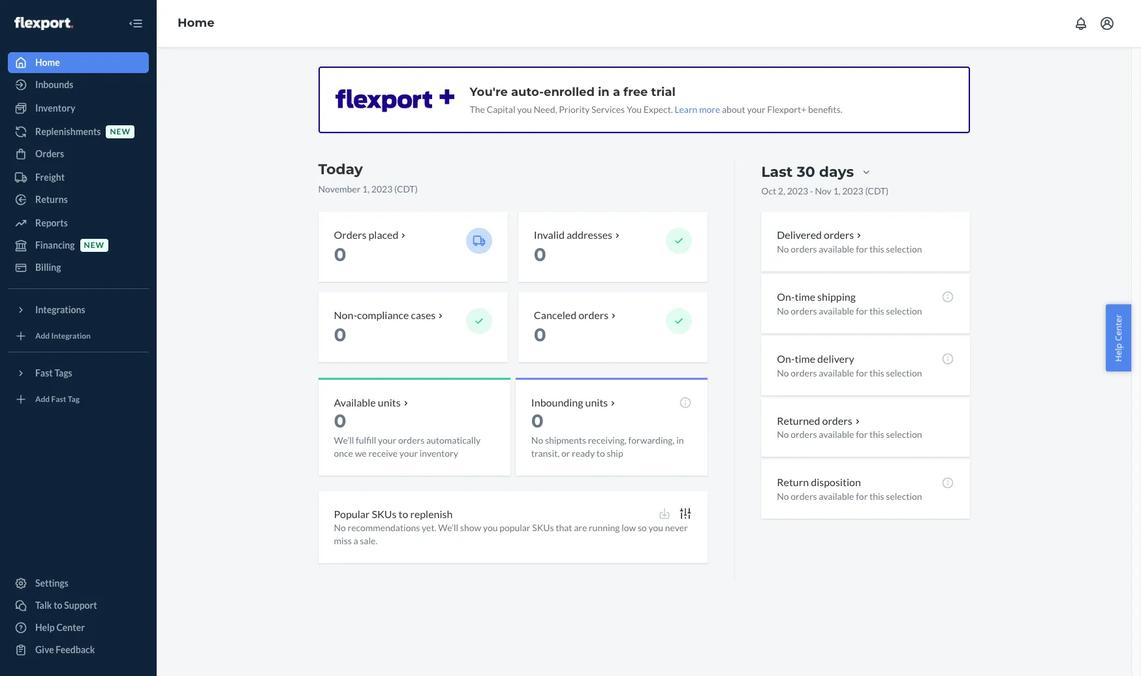 Task type: locate. For each thing, give the bounding box(es) containing it.
1 time from the top
[[795, 291, 816, 303]]

for for on-time shipping
[[856, 305, 868, 317]]

2023 inside today november 1, 2023 ( cdt )
[[372, 184, 393, 195]]

selection for return disposition
[[887, 491, 923, 502]]

we'll inside 0 we'll fulfill your orders automatically once we receive your inventory
[[334, 435, 354, 446]]

0 horizontal spatial (
[[395, 184, 397, 195]]

this for on-time shipping
[[870, 305, 885, 317]]

0 inside 0 no shipments receiving, forwarding, in transit, or ready to ship
[[532, 410, 544, 432]]

home up the "inbounds"
[[35, 57, 60, 68]]

fast tags
[[35, 368, 72, 379]]

talk
[[35, 600, 52, 611]]

0 horizontal spatial a
[[354, 536, 358, 547]]

2023 right the november
[[372, 184, 393, 195]]

capital
[[487, 104, 516, 115]]

home link right close navigation 'image'
[[178, 16, 215, 30]]

5 selection from the top
[[887, 491, 923, 502]]

0 horizontal spatial 2023
[[372, 184, 393, 195]]

delivery
[[818, 353, 855, 365]]

0 vertical spatial add
[[35, 331, 50, 341]]

3 for from the top
[[856, 367, 868, 379]]

new down reports link
[[84, 241, 105, 250]]

5 for from the top
[[856, 491, 868, 502]]

available for return disposition
[[819, 491, 855, 502]]

units right 'available'
[[378, 396, 401, 409]]

we'll right yet.
[[438, 523, 459, 534]]

to left ship
[[597, 448, 605, 459]]

0 horizontal spatial center
[[56, 623, 85, 634]]

your right receive
[[400, 448, 418, 459]]

0 down non-
[[334, 324, 347, 346]]

1 horizontal spatial home link
[[178, 16, 215, 30]]

1 horizontal spatial units
[[586, 396, 608, 409]]

skus
[[372, 508, 397, 520], [532, 523, 554, 534]]

available for on-time delivery
[[819, 367, 855, 379]]

inventory link
[[8, 98, 149, 119]]

1 vertical spatial on-
[[777, 353, 795, 365]]

2 time from the top
[[795, 353, 816, 365]]

add left integration
[[35, 331, 50, 341]]

no orders available for this selection for on-time delivery
[[777, 367, 923, 379]]

units for available units
[[378, 396, 401, 409]]

0 horizontal spatial orders
[[35, 148, 64, 159]]

2 vertical spatial to
[[54, 600, 62, 611]]

low
[[622, 523, 636, 534]]

0 horizontal spatial new
[[84, 241, 105, 250]]

tag
[[68, 395, 80, 405]]

support
[[64, 600, 97, 611]]

no down delivered
[[777, 244, 789, 255]]

) inside today november 1, 2023 ( cdt )
[[415, 184, 418, 195]]

orders right "canceled"
[[579, 309, 609, 321]]

available down delivered orders button
[[819, 244, 855, 255]]

transit,
[[532, 448, 560, 459]]

0 vertical spatial a
[[613, 85, 621, 99]]

3 selection from the top
[[887, 367, 923, 379]]

skus left that
[[532, 523, 554, 534]]

3 available from the top
[[819, 367, 855, 379]]

delivered orders
[[777, 229, 854, 241]]

0 vertical spatial orders
[[35, 148, 64, 159]]

1 vertical spatial skus
[[532, 523, 554, 534]]

units up 0 no shipments receiving, forwarding, in transit, or ready to ship
[[586, 396, 608, 409]]

time for delivery
[[795, 353, 816, 365]]

1 horizontal spatial a
[[613, 85, 621, 99]]

2 on- from the top
[[777, 353, 795, 365]]

orders right delivered
[[824, 229, 854, 241]]

4 for from the top
[[856, 429, 868, 441]]

1 vertical spatial add
[[35, 395, 50, 405]]

0 vertical spatial time
[[795, 291, 816, 303]]

open notifications image
[[1074, 16, 1090, 31]]

in up the services
[[598, 85, 610, 99]]

1 vertical spatial help center
[[35, 623, 85, 634]]

addresses
[[567, 229, 613, 241]]

3 no orders available for this selection from the top
[[777, 367, 923, 379]]

talk to support
[[35, 600, 97, 611]]

0 horizontal spatial you
[[483, 523, 498, 534]]

0 horizontal spatial )
[[415, 184, 418, 195]]

1 vertical spatial time
[[795, 353, 816, 365]]

1 horizontal spatial orders
[[334, 229, 367, 241]]

1 horizontal spatial you
[[517, 104, 532, 115]]

we'll up once
[[334, 435, 354, 446]]

your up receive
[[378, 435, 397, 446]]

skus inside no recommendations yet. we'll show you popular skus that are running low so you never miss a sale.
[[532, 523, 554, 534]]

1 horizontal spatial your
[[400, 448, 418, 459]]

orders for orders
[[35, 148, 64, 159]]

no orders available for this selection down returned orders button
[[777, 429, 923, 441]]

returned
[[777, 414, 821, 427]]

time left delivery
[[795, 353, 816, 365]]

time left shipping
[[795, 291, 816, 303]]

0 vertical spatial home link
[[178, 16, 215, 30]]

add down fast tags at the left bottom of the page
[[35, 395, 50, 405]]

5 no orders available for this selection from the top
[[777, 491, 923, 502]]

2 for from the top
[[856, 305, 868, 317]]

1 horizontal spatial help
[[1113, 344, 1125, 362]]

0 vertical spatial center
[[1113, 315, 1125, 341]]

settings link
[[8, 574, 149, 594]]

enrolled
[[544, 85, 595, 99]]

invalid addresses
[[534, 229, 613, 241]]

)
[[415, 184, 418, 195], [886, 186, 889, 197]]

non-
[[334, 309, 357, 321]]

we'll
[[334, 435, 354, 446], [438, 523, 459, 534]]

orders up freight
[[35, 148, 64, 159]]

receive
[[369, 448, 398, 459]]

3 this from the top
[[870, 367, 885, 379]]

1, right nov
[[834, 186, 841, 197]]

available down shipping
[[819, 305, 855, 317]]

orders inside returned orders button
[[823, 414, 853, 427]]

2 available from the top
[[819, 305, 855, 317]]

add for add integration
[[35, 331, 50, 341]]

or
[[562, 448, 570, 459]]

no recommendations yet. we'll show you popular skus that are running low so you never miss a sale.
[[334, 523, 688, 547]]

no orders available for this selection down shipping
[[777, 305, 923, 317]]

a left sale.
[[354, 536, 358, 547]]

you down auto-
[[517, 104, 532, 115]]

0 down invalid
[[534, 244, 547, 266]]

0 horizontal spatial to
[[54, 600, 62, 611]]

0 for orders
[[334, 244, 347, 266]]

inventory
[[35, 103, 75, 114]]

1 vertical spatial we'll
[[438, 523, 459, 534]]

2 horizontal spatial your
[[748, 104, 766, 115]]

today november 1, 2023 ( cdt )
[[318, 161, 418, 195]]

0 horizontal spatial home
[[35, 57, 60, 68]]

skus up 'recommendations'
[[372, 508, 397, 520]]

2 add from the top
[[35, 395, 50, 405]]

2 selection from the top
[[887, 305, 923, 317]]

available down returned orders button
[[819, 429, 855, 441]]

0 horizontal spatial cdt
[[397, 184, 415, 195]]

receiving,
[[588, 435, 627, 446]]

popular skus to replenish
[[334, 508, 453, 520]]

replenishments
[[35, 126, 101, 137]]

1 this from the top
[[870, 244, 885, 255]]

no up transit,
[[532, 435, 544, 446]]

1 available from the top
[[819, 244, 855, 255]]

1 horizontal spatial 1,
[[834, 186, 841, 197]]

0 vertical spatial home
[[178, 16, 215, 30]]

cdt inside today november 1, 2023 ( cdt )
[[397, 184, 415, 195]]

1 add from the top
[[35, 331, 50, 341]]

1 horizontal spatial home
[[178, 16, 215, 30]]

0 horizontal spatial 1,
[[363, 184, 370, 195]]

orders right the returned
[[823, 414, 853, 427]]

on- left delivery
[[777, 353, 795, 365]]

1, inside today november 1, 2023 ( cdt )
[[363, 184, 370, 195]]

0 vertical spatial your
[[748, 104, 766, 115]]

new up orders link
[[110, 127, 131, 137]]

close navigation image
[[128, 16, 144, 31]]

0 horizontal spatial help
[[35, 623, 55, 634]]

available down disposition
[[819, 491, 855, 502]]

give feedback
[[35, 645, 95, 656]]

0 horizontal spatial in
[[598, 85, 610, 99]]

0 down "canceled"
[[534, 324, 547, 346]]

0 vertical spatial new
[[110, 127, 131, 137]]

inbounding units
[[532, 396, 608, 409]]

on- for on-time shipping
[[777, 291, 795, 303]]

1 vertical spatial new
[[84, 241, 105, 250]]

0 vertical spatial in
[[598, 85, 610, 99]]

0 horizontal spatial we'll
[[334, 435, 354, 446]]

in inside you're auto-enrolled in a free trial the capital you need, priority services you expect. learn more about your flexport+ benefits.
[[598, 85, 610, 99]]

0 horizontal spatial units
[[378, 396, 401, 409]]

never
[[665, 523, 688, 534]]

2 units from the left
[[586, 396, 608, 409]]

for for on-time delivery
[[856, 367, 868, 379]]

new for financing
[[84, 241, 105, 250]]

shipping
[[818, 291, 856, 303]]

you're auto-enrolled in a free trial the capital you need, priority services you expect. learn more about your flexport+ benefits.
[[470, 85, 843, 115]]

home link up inbounds link
[[8, 52, 149, 73]]

no inside 0 no shipments receiving, forwarding, in transit, or ready to ship
[[532, 435, 544, 446]]

free
[[624, 85, 648, 99]]

units
[[378, 396, 401, 409], [586, 396, 608, 409]]

time
[[795, 291, 816, 303], [795, 353, 816, 365]]

2 no orders available for this selection from the top
[[777, 305, 923, 317]]

1 vertical spatial home
[[35, 57, 60, 68]]

canceled orders
[[534, 309, 609, 321]]

fast left tag in the left bottom of the page
[[51, 395, 66, 405]]

orders up inventory on the bottom
[[398, 435, 425, 446]]

1 horizontal spatial center
[[1113, 315, 1125, 341]]

1 horizontal spatial in
[[677, 435, 684, 446]]

orders inside delivered orders button
[[824, 229, 854, 241]]

you right so
[[649, 523, 664, 534]]

add for add fast tag
[[35, 395, 50, 405]]

benefits.
[[809, 104, 843, 115]]

1 vertical spatial a
[[354, 536, 358, 547]]

0 we'll fulfill your orders automatically once we receive your inventory
[[334, 410, 481, 459]]

show
[[460, 523, 482, 534]]

0 vertical spatial to
[[597, 448, 605, 459]]

selection for on-time delivery
[[887, 367, 923, 379]]

nov
[[815, 186, 832, 197]]

0 for non-
[[334, 324, 347, 346]]

ship
[[607, 448, 624, 459]]

give
[[35, 645, 54, 656]]

help
[[1113, 344, 1125, 362], [35, 623, 55, 634]]

home
[[178, 16, 215, 30], [35, 57, 60, 68]]

2 horizontal spatial to
[[597, 448, 605, 459]]

0 vertical spatial skus
[[372, 508, 397, 520]]

new for replenishments
[[110, 127, 131, 137]]

( up placed
[[395, 184, 397, 195]]

( right nov
[[866, 186, 868, 197]]

for
[[856, 244, 868, 255], [856, 305, 868, 317], [856, 367, 868, 379], [856, 429, 868, 441], [856, 491, 868, 502]]

0 vertical spatial help center
[[1113, 315, 1125, 362]]

on- left shipping
[[777, 291, 795, 303]]

no down the returned
[[777, 429, 789, 441]]

learn more link
[[675, 104, 721, 115]]

0 inside 0 we'll fulfill your orders automatically once we receive your inventory
[[334, 410, 347, 432]]

2023
[[372, 184, 393, 195], [788, 186, 809, 197], [843, 186, 864, 197]]

1 horizontal spatial cdt
[[868, 186, 886, 197]]

miss
[[334, 536, 352, 547]]

home link
[[178, 16, 215, 30], [8, 52, 149, 73]]

learn
[[675, 104, 698, 115]]

to right talk
[[54, 600, 62, 611]]

1 horizontal spatial we'll
[[438, 523, 459, 534]]

you
[[517, 104, 532, 115], [483, 523, 498, 534], [649, 523, 664, 534]]

0 vertical spatial help
[[1113, 344, 1125, 362]]

1 horizontal spatial (
[[866, 186, 868, 197]]

no orders available for this selection for on-time shipping
[[777, 305, 923, 317]]

center
[[1113, 315, 1125, 341], [56, 623, 85, 634]]

1 units from the left
[[378, 396, 401, 409]]

0 vertical spatial on-
[[777, 291, 795, 303]]

1 vertical spatial orders
[[334, 229, 367, 241]]

2023 left -
[[788, 186, 809, 197]]

days
[[820, 163, 854, 181]]

add
[[35, 331, 50, 341], [35, 395, 50, 405]]

2 this from the top
[[870, 305, 885, 317]]

orders left placed
[[334, 229, 367, 241]]

0 no shipments receiving, forwarding, in transit, or ready to ship
[[532, 410, 684, 459]]

0 down 'available'
[[334, 410, 347, 432]]

compliance
[[357, 309, 409, 321]]

no orders available for this selection down delivery
[[777, 367, 923, 379]]

recommendations
[[348, 523, 420, 534]]

to up 'recommendations'
[[399, 508, 408, 520]]

replenish
[[411, 508, 453, 520]]

oct
[[762, 186, 777, 197]]

-
[[811, 186, 814, 197]]

your
[[748, 104, 766, 115], [378, 435, 397, 446], [400, 448, 418, 459]]

1 vertical spatial center
[[56, 623, 85, 634]]

no orders available for this selection down delivered orders button
[[777, 244, 923, 255]]

you right show
[[483, 523, 498, 534]]

1 vertical spatial home link
[[8, 52, 149, 73]]

0 down orders placed
[[334, 244, 347, 266]]

2 horizontal spatial you
[[649, 523, 664, 534]]

returns
[[35, 194, 68, 205]]

help center inside button
[[1113, 315, 1125, 362]]

cdt right nov
[[868, 186, 886, 197]]

selection
[[887, 244, 923, 255], [887, 305, 923, 317], [887, 367, 923, 379], [887, 429, 923, 441], [887, 491, 923, 502]]

are
[[574, 523, 587, 534]]

time for shipping
[[795, 291, 816, 303]]

home right close navigation 'image'
[[178, 16, 215, 30]]

0 vertical spatial we'll
[[334, 435, 354, 446]]

0 vertical spatial fast
[[35, 368, 53, 379]]

0 horizontal spatial skus
[[372, 508, 397, 520]]

2023 down days on the top of page
[[843, 186, 864, 197]]

0 horizontal spatial your
[[378, 435, 397, 446]]

2 vertical spatial your
[[400, 448, 418, 459]]

4 available from the top
[[819, 429, 855, 441]]

new
[[110, 127, 131, 137], [84, 241, 105, 250]]

1 on- from the top
[[777, 291, 795, 303]]

available down delivery
[[819, 367, 855, 379]]

add integration
[[35, 331, 91, 341]]

4 this from the top
[[870, 429, 885, 441]]

no down on-time delivery
[[777, 367, 789, 379]]

canceled
[[534, 309, 577, 321]]

a
[[613, 85, 621, 99], [354, 536, 358, 547]]

1 vertical spatial to
[[399, 508, 408, 520]]

on- for on-time delivery
[[777, 353, 795, 365]]

1 horizontal spatial help center
[[1113, 315, 1125, 362]]

5 available from the top
[[819, 491, 855, 502]]

1 horizontal spatial skus
[[532, 523, 554, 534]]

1 vertical spatial your
[[378, 435, 397, 446]]

your right about
[[748, 104, 766, 115]]

orders down on-time delivery
[[791, 367, 818, 379]]

0 horizontal spatial help center
[[35, 623, 85, 634]]

settings
[[35, 578, 69, 589]]

1, right the november
[[363, 184, 370, 195]]

5 this from the top
[[870, 491, 885, 502]]

no orders available for this selection down disposition
[[777, 491, 923, 502]]

a left free
[[613, 85, 621, 99]]

1 horizontal spatial new
[[110, 127, 131, 137]]

cdt up placed
[[397, 184, 415, 195]]

0 down inbounding
[[532, 410, 544, 432]]

on-
[[777, 291, 795, 303], [777, 353, 795, 365]]

fast left the tags
[[35, 368, 53, 379]]

(
[[395, 184, 397, 195], [866, 186, 868, 197]]

last
[[762, 163, 793, 181]]

in right the forwarding, at right bottom
[[677, 435, 684, 446]]

1 vertical spatial in
[[677, 435, 684, 446]]

no up miss
[[334, 523, 346, 534]]

inbounds link
[[8, 74, 149, 95]]

for for return disposition
[[856, 491, 868, 502]]

1,
[[363, 184, 370, 195], [834, 186, 841, 197]]

a inside you're auto-enrolled in a free trial the capital you need, priority services you expect. learn more about your flexport+ benefits.
[[613, 85, 621, 99]]



Task type: describe. For each thing, give the bounding box(es) containing it.
0 for invalid
[[534, 244, 547, 266]]

you
[[627, 104, 642, 115]]

orders down the returned
[[791, 429, 818, 441]]

this for on-time delivery
[[870, 367, 885, 379]]

available units
[[334, 396, 401, 409]]

services
[[592, 104, 625, 115]]

to inside 0 no shipments receiving, forwarding, in transit, or ready to ship
[[597, 448, 605, 459]]

placed
[[369, 229, 399, 241]]

invalid
[[534, 229, 565, 241]]

cases
[[411, 309, 436, 321]]

tags
[[54, 368, 72, 379]]

2 horizontal spatial 2023
[[843, 186, 864, 197]]

no inside no recommendations yet. we'll show you popular skus that are running low so you never miss a sale.
[[334, 523, 346, 534]]

fulfill
[[356, 435, 376, 446]]

oct 2, 2023 - nov 1, 2023 ( cdt )
[[762, 186, 889, 197]]

flexport logo image
[[14, 17, 73, 30]]

need,
[[534, 104, 558, 115]]

0 horizontal spatial home link
[[8, 52, 149, 73]]

fast tags button
[[8, 363, 149, 384]]

0 for canceled
[[534, 324, 547, 346]]

returned orders button
[[777, 414, 863, 429]]

in inside 0 no shipments receiving, forwarding, in transit, or ready to ship
[[677, 435, 684, 446]]

delivered
[[777, 229, 822, 241]]

you inside you're auto-enrolled in a free trial the capital you need, priority services you expect. learn more about your flexport+ benefits.
[[517, 104, 532, 115]]

1 vertical spatial fast
[[51, 395, 66, 405]]

automatically
[[426, 435, 481, 446]]

more
[[700, 104, 721, 115]]

the
[[470, 104, 485, 115]]

1 vertical spatial help
[[35, 623, 55, 634]]

flexport+
[[768, 104, 807, 115]]

give feedback button
[[8, 640, 149, 661]]

shipments
[[545, 435, 587, 446]]

this for return disposition
[[870, 491, 885, 502]]

available
[[334, 396, 376, 409]]

reports link
[[8, 213, 149, 234]]

running
[[589, 523, 620, 534]]

return disposition
[[777, 476, 861, 489]]

orders inside 0 we'll fulfill your orders automatically once we receive your inventory
[[398, 435, 425, 446]]

add fast tag link
[[8, 389, 149, 410]]

returned orders
[[777, 414, 853, 427]]

1 selection from the top
[[887, 244, 923, 255]]

orders down "return"
[[791, 491, 818, 502]]

4 no orders available for this selection from the top
[[777, 429, 923, 441]]

freight
[[35, 172, 65, 183]]

no orders available for this selection for return disposition
[[777, 491, 923, 502]]

on-time shipping
[[777, 291, 856, 303]]

( inside today november 1, 2023 ( cdt )
[[395, 184, 397, 195]]

orders down delivered
[[791, 244, 818, 255]]

inbounds
[[35, 79, 73, 90]]

help inside button
[[1113, 344, 1125, 362]]

billing
[[35, 262, 61, 273]]

orders link
[[8, 144, 149, 165]]

delivered orders button
[[777, 228, 865, 243]]

non-compliance cases
[[334, 309, 436, 321]]

that
[[556, 523, 573, 534]]

no down "return"
[[777, 491, 789, 502]]

today
[[318, 161, 363, 178]]

last 30 days
[[762, 163, 854, 181]]

available for on-time shipping
[[819, 305, 855, 317]]

orders for orders placed
[[334, 229, 367, 241]]

integrations button
[[8, 300, 149, 321]]

popular
[[334, 508, 370, 520]]

fast inside 'dropdown button'
[[35, 368, 53, 379]]

we
[[355, 448, 367, 459]]

talk to support button
[[8, 596, 149, 617]]

sale.
[[360, 536, 378, 547]]

1 horizontal spatial 2023
[[788, 186, 809, 197]]

you're
[[470, 85, 508, 99]]

add integration link
[[8, 326, 149, 347]]

freight link
[[8, 167, 149, 188]]

open account menu image
[[1100, 16, 1116, 31]]

your inside you're auto-enrolled in a free trial the capital you need, priority services you expect. learn more about your flexport+ benefits.
[[748, 104, 766, 115]]

reports
[[35, 218, 68, 229]]

popular
[[500, 523, 531, 534]]

inbounding
[[532, 396, 584, 409]]

auto-
[[511, 85, 544, 99]]

about
[[722, 104, 746, 115]]

we'll inside no recommendations yet. we'll show you popular skus that are running low so you never miss a sale.
[[438, 523, 459, 534]]

1 horizontal spatial )
[[886, 186, 889, 197]]

orders down the on-time shipping on the right top of the page
[[791, 305, 818, 317]]

integrations
[[35, 304, 85, 316]]

forwarding,
[[629, 435, 675, 446]]

return
[[777, 476, 809, 489]]

center inside button
[[1113, 315, 1125, 341]]

units for inbounding units
[[586, 396, 608, 409]]

financing
[[35, 240, 75, 251]]

no down the on-time shipping on the right top of the page
[[777, 305, 789, 317]]

inventory
[[420, 448, 458, 459]]

selection for on-time shipping
[[887, 305, 923, 317]]

help center link
[[8, 618, 149, 639]]

expect.
[[644, 104, 673, 115]]

1 no orders available for this selection from the top
[[777, 244, 923, 255]]

to inside button
[[54, 600, 62, 611]]

4 selection from the top
[[887, 429, 923, 441]]

returns link
[[8, 189, 149, 210]]

add fast tag
[[35, 395, 80, 405]]

so
[[638, 523, 647, 534]]

1 horizontal spatial to
[[399, 508, 408, 520]]

help center button
[[1107, 305, 1132, 372]]

ready
[[572, 448, 595, 459]]

orders placed
[[334, 229, 399, 241]]

feedback
[[56, 645, 95, 656]]

once
[[334, 448, 353, 459]]

a inside no recommendations yet. we'll show you popular skus that are running low so you never miss a sale.
[[354, 536, 358, 547]]

november
[[318, 184, 361, 195]]

30
[[797, 163, 816, 181]]

1 for from the top
[[856, 244, 868, 255]]



Task type: vqa. For each thing, say whether or not it's contained in the screenshot.
2nd for from the bottom
yes



